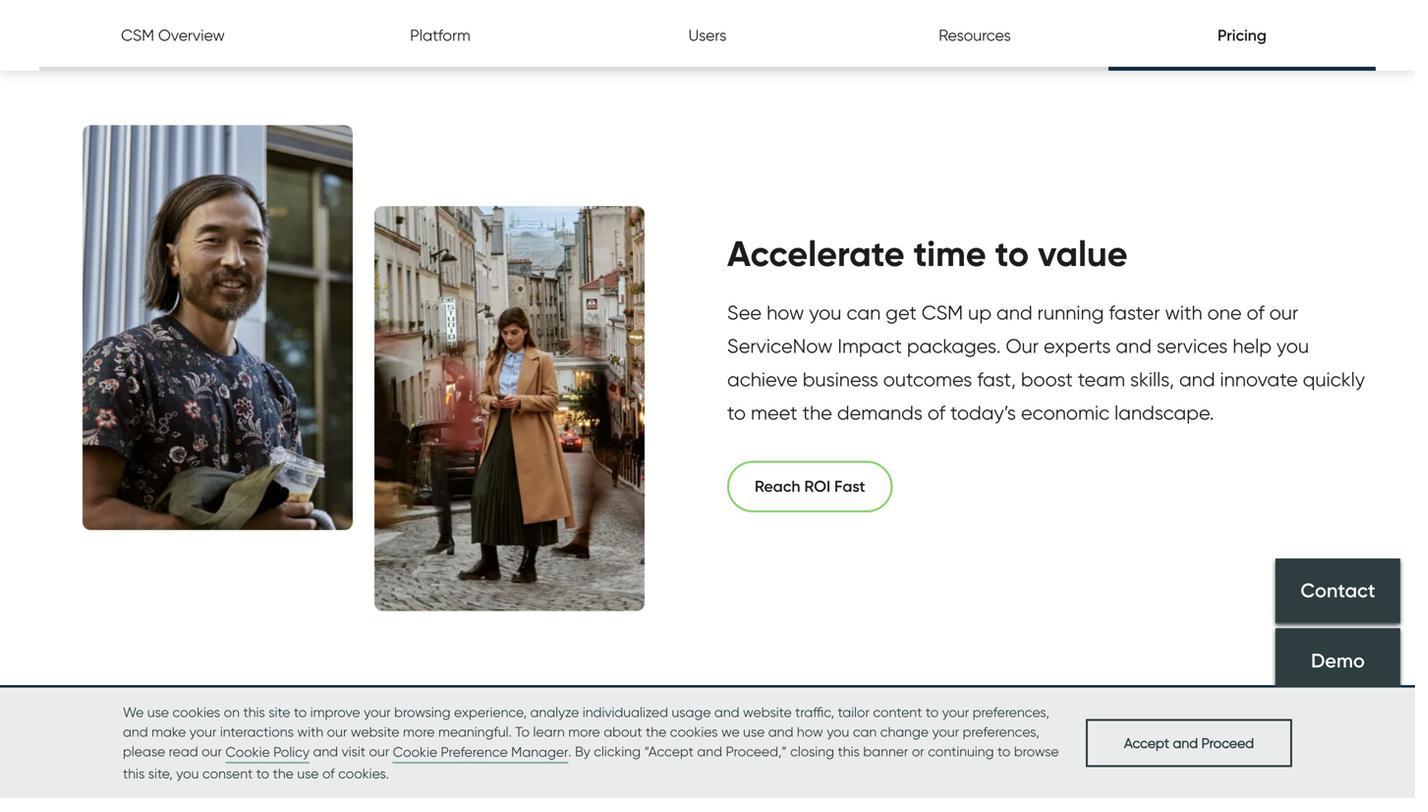Task type: describe. For each thing, give the bounding box(es) containing it.
clicking
[[594, 744, 641, 761]]

0 vertical spatial preferences,
[[973, 705, 1049, 721]]

1 vertical spatial preferences,
[[963, 724, 1040, 741]]

manager
[[511, 744, 568, 761]]

to down cookie policy link
[[256, 766, 269, 783]]

banner
[[863, 744, 908, 761]]

"accept
[[644, 744, 694, 761]]

get
[[886, 301, 917, 325]]

time
[[914, 232, 986, 276]]

value
[[1038, 232, 1128, 276]]

browse
[[1014, 744, 1059, 761]]

0 vertical spatial use
[[147, 705, 169, 721]]

our
[[1006, 335, 1039, 358]]

cookie policy and visit our cookie preference manager
[[225, 744, 568, 761]]

0 vertical spatial cookies
[[172, 705, 220, 721]]

of inside . by clicking "accept and proceed," closing this banner or continuing to browse this site, you consent to the use of cookies.
[[322, 766, 335, 783]]

accept and proceed
[[1124, 735, 1254, 752]]

our inside cookie policy and visit our cookie preference manager
[[369, 744, 389, 761]]

this inside "we use cookies on this site to improve your browsing experience, analyze individualized usage and website traffic, tailor content to your preferences, and make your interactions with our website more meaningful. to learn more about the cookies we use and how you can change your preferences, please read our"
[[243, 705, 265, 721]]

help
[[1233, 335, 1272, 358]]

business
[[803, 368, 878, 392]]

team
[[1078, 368, 1125, 392]]

meet
[[751, 402, 798, 425]]

with inside "we use cookies on this site to improve your browsing experience, analyze individualized usage and website traffic, tailor content to your preferences, and make your interactions with our website more meaningful. to learn more about the cookies we use and how you can change your preferences, please read our"
[[297, 724, 323, 741]]

2 more from the left
[[568, 724, 600, 741]]

accept
[[1124, 735, 1169, 752]]

to
[[515, 724, 530, 741]]

innovate
[[1220, 368, 1298, 392]]

and inside . by clicking "accept and proceed," closing this banner or continuing to browse this site, you consent to the use of cookies.
[[697, 744, 722, 761]]

change
[[880, 724, 929, 741]]

1 vertical spatial use
[[743, 724, 765, 741]]

up
[[968, 301, 992, 325]]

site
[[269, 705, 290, 721]]

individualized
[[583, 705, 668, 721]]

proceed,"
[[726, 744, 787, 761]]

we
[[123, 705, 144, 721]]

to right time
[[995, 232, 1029, 276]]

packages.
[[907, 335, 1001, 358]]

2 horizontal spatial this
[[838, 744, 860, 761]]

accelerate
[[727, 232, 905, 276]]

to left browse
[[997, 744, 1011, 761]]

analyze
[[530, 705, 579, 721]]

use inside . by clicking "accept and proceed," closing this banner or continuing to browse this site, you consent to the use of cookies.
[[297, 766, 319, 783]]

and up 'proceed,"'
[[768, 724, 793, 741]]

demo
[[1311, 649, 1365, 673]]

0 horizontal spatial this
[[123, 766, 145, 783]]

and up the 'our'
[[997, 301, 1032, 325]]

read
[[169, 744, 198, 761]]

accelerate time to value
[[727, 232, 1128, 276]]

we
[[721, 724, 740, 741]]

you inside "we use cookies on this site to improve your browsing experience, analyze individualized usage and website traffic, tailor content to your preferences, and make your interactions with our website more meaningful. to learn more about the cookies we use and how you can change your preferences, please read our"
[[827, 724, 849, 741]]

contact link
[[1276, 559, 1400, 624]]

the for demands
[[802, 402, 832, 425]]

continuing
[[928, 744, 994, 761]]

fast,
[[977, 368, 1016, 392]]

traffic,
[[795, 705, 834, 721]]

and down faster
[[1116, 335, 1152, 358]]

proceed
[[1202, 735, 1254, 752]]

1 horizontal spatial website
[[743, 705, 792, 721]]

outcomes
[[883, 368, 972, 392]]

experience,
[[454, 705, 527, 721]]

experts
[[1044, 335, 1111, 358]]

our inside see how you can get csm up and running faster with one of our servicenow impact packages. our experts and services help you achieve business outcomes fast, boost team skills, and innovate quickly to meet the demands of today's economic landscape.
[[1269, 301, 1298, 325]]

to up 'change'
[[926, 705, 939, 721]]

1 vertical spatial of
[[928, 402, 945, 425]]

to inside see how you can get csm up and running faster with one of our servicenow impact packages. our experts and services help you achieve business outcomes fast, boost team skills, and innovate quickly to meet the demands of today's economic landscape.
[[727, 402, 746, 425]]

and inside button
[[1173, 735, 1198, 752]]

closing
[[790, 744, 834, 761]]

1 vertical spatial cookies
[[670, 724, 718, 741]]

can inside "we use cookies on this site to improve your browsing experience, analyze individualized usage and website traffic, tailor content to your preferences, and make your interactions with our website more meaningful. to learn more about the cookies we use and how you can change your preferences, please read our"
[[853, 724, 877, 741]]

.
[[568, 744, 572, 761]]

skills,
[[1130, 368, 1174, 392]]

the for cookies
[[646, 724, 667, 741]]

you right help at the right of the page
[[1277, 335, 1309, 358]]



Task type: vqa. For each thing, say whether or not it's contained in the screenshot.
closing
yes



Task type: locate. For each thing, give the bounding box(es) containing it.
demo link
[[1276, 629, 1400, 694]]

2 vertical spatial use
[[297, 766, 319, 783]]

cookie policy link
[[225, 743, 310, 765]]

can inside see how you can get csm up and running faster with one of our servicenow impact packages. our experts and services help you achieve business outcomes fast, boost team skills, and innovate quickly to meet the demands of today's economic landscape.
[[847, 301, 881, 325]]

this
[[243, 705, 265, 721], [838, 744, 860, 761], [123, 766, 145, 783]]

boost
[[1021, 368, 1073, 392]]

interactions
[[220, 724, 294, 741]]

can up impact
[[847, 301, 881, 325]]

2 vertical spatial this
[[123, 766, 145, 783]]

and down the "we"
[[123, 724, 148, 741]]

use up 'proceed,"'
[[743, 724, 765, 741]]

with inside see how you can get csm up and running faster with one of our servicenow impact packages. our experts and services help you achieve business outcomes fast, boost team skills, and innovate quickly to meet the demands of today's economic landscape.
[[1165, 301, 1203, 325]]

and down we
[[697, 744, 722, 761]]

2 vertical spatial of
[[322, 766, 335, 783]]

1 horizontal spatial with
[[1165, 301, 1203, 325]]

our up consent
[[202, 744, 222, 761]]

learn
[[533, 724, 565, 741]]

you down the tailor
[[827, 724, 849, 741]]

1 cookie from the left
[[225, 744, 270, 761]]

your
[[364, 705, 391, 721], [942, 705, 969, 721], [189, 724, 217, 741], [932, 724, 959, 741]]

1 horizontal spatial the
[[646, 724, 667, 741]]

this right closing
[[838, 744, 860, 761]]

1 horizontal spatial cookie
[[393, 744, 437, 761]]

use down policy in the bottom of the page
[[297, 766, 319, 783]]

0 vertical spatial of
[[1247, 301, 1264, 325]]

1 vertical spatial how
[[797, 724, 823, 741]]

0 vertical spatial the
[[802, 402, 832, 425]]

the inside "we use cookies on this site to improve your browsing experience, analyze individualized usage and website traffic, tailor content to your preferences, and make your interactions with our website more meaningful. to learn more about the cookies we use and how you can change your preferences, please read our"
[[646, 724, 667, 741]]

use
[[147, 705, 169, 721], [743, 724, 765, 741], [297, 766, 319, 783]]

our down improve
[[327, 724, 347, 741]]

how up servicenow
[[767, 301, 804, 325]]

2 cookie from the left
[[393, 744, 437, 761]]

or
[[912, 744, 924, 761]]

with
[[1165, 301, 1203, 325], [297, 724, 323, 741]]

policy
[[273, 744, 310, 761]]

1 vertical spatial website
[[351, 724, 399, 741]]

1 more from the left
[[403, 724, 435, 741]]

by
[[575, 744, 590, 761]]

cookie down browsing
[[393, 744, 437, 761]]

0 horizontal spatial website
[[351, 724, 399, 741]]

to left meet
[[727, 402, 746, 425]]

0 horizontal spatial more
[[403, 724, 435, 741]]

the inside . by clicking "accept and proceed," closing this banner or continuing to browse this site, you consent to the use of cookies.
[[273, 766, 294, 783]]

you up impact
[[809, 301, 842, 325]]

of right one on the top right of page
[[1247, 301, 1264, 325]]

how
[[767, 301, 804, 325], [797, 724, 823, 741]]

0 horizontal spatial the
[[273, 766, 294, 783]]

visit
[[342, 744, 366, 761]]

on
[[224, 705, 240, 721]]

you inside . by clicking "accept and proceed," closing this banner or continuing to browse this site, you consent to the use of cookies.
[[176, 766, 199, 783]]

and right accept in the bottom right of the page
[[1173, 735, 1198, 752]]

1 vertical spatial this
[[838, 744, 860, 761]]

2 horizontal spatial of
[[1247, 301, 1264, 325]]

0 horizontal spatial with
[[297, 724, 323, 741]]

please
[[123, 744, 165, 761]]

0 horizontal spatial cookies
[[172, 705, 220, 721]]

0 horizontal spatial of
[[322, 766, 335, 783]]

see how you can get csm up and running faster with one of our servicenow impact packages. our experts and services help you achieve business outcomes fast, boost team skills, and innovate quickly to meet the demands of today's economic landscape.
[[727, 301, 1365, 425]]

services
[[1157, 335, 1228, 358]]

meaningful.
[[438, 724, 512, 741]]

how up closing
[[797, 724, 823, 741]]

the down policy in the bottom of the page
[[273, 766, 294, 783]]

today's
[[950, 402, 1016, 425]]

cookie
[[225, 744, 270, 761], [393, 744, 437, 761]]

0 vertical spatial this
[[243, 705, 265, 721]]

1 vertical spatial can
[[853, 724, 877, 741]]

more up by
[[568, 724, 600, 741]]

one
[[1207, 301, 1242, 325]]

our up help at the right of the page
[[1269, 301, 1298, 325]]

servicenow
[[727, 335, 833, 358]]

site,
[[148, 766, 173, 783]]

consent
[[202, 766, 253, 783]]

0 vertical spatial with
[[1165, 301, 1203, 325]]

the down business
[[802, 402, 832, 425]]

how inside "we use cookies on this site to improve your browsing experience, analyze individualized usage and website traffic, tailor content to your preferences, and make your interactions with our website more meaningful. to learn more about the cookies we use and how you can change your preferences, please read our"
[[797, 724, 823, 741]]

website
[[743, 705, 792, 721], [351, 724, 399, 741]]

improve
[[310, 705, 360, 721]]

2 vertical spatial the
[[273, 766, 294, 783]]

you down read
[[176, 766, 199, 783]]

0 vertical spatial can
[[847, 301, 881, 325]]

we use cookies on this site to improve your browsing experience, analyze individualized usage and website traffic, tailor content to your preferences, and make your interactions with our website more meaningful. to learn more about the cookies we use and how you can change your preferences, please read our
[[123, 705, 1049, 761]]

more down browsing
[[403, 724, 435, 741]]

website up 'proceed,"'
[[743, 705, 792, 721]]

1 horizontal spatial use
[[297, 766, 319, 783]]

cookie down the interactions
[[225, 744, 270, 761]]

cookies.
[[338, 766, 389, 783]]

1 horizontal spatial of
[[928, 402, 945, 425]]

and down services
[[1179, 368, 1215, 392]]

this up the interactions
[[243, 705, 265, 721]]

cookies up make
[[172, 705, 220, 721]]

about
[[604, 724, 642, 741]]

website up visit
[[351, 724, 399, 741]]

use up make
[[147, 705, 169, 721]]

economic
[[1021, 402, 1110, 425]]

accept and proceed button
[[1086, 720, 1292, 768]]

1 horizontal spatial cookies
[[670, 724, 718, 741]]

. by clicking "accept and proceed," closing this banner or continuing to browse this site, you consent to the use of cookies.
[[123, 744, 1059, 783]]

with up services
[[1165, 301, 1203, 325]]

0 horizontal spatial use
[[147, 705, 169, 721]]

the
[[802, 402, 832, 425], [646, 724, 667, 741], [273, 766, 294, 783]]

preference
[[441, 744, 508, 761]]

our
[[1269, 301, 1298, 325], [327, 724, 347, 741], [202, 744, 222, 761], [369, 744, 389, 761]]

the up "accept
[[646, 724, 667, 741]]

1 vertical spatial with
[[297, 724, 323, 741]]

1 horizontal spatial more
[[568, 724, 600, 741]]

with up policy in the bottom of the page
[[297, 724, 323, 741]]

make
[[151, 724, 186, 741]]

this down please
[[123, 766, 145, 783]]

of down outcomes
[[928, 402, 945, 425]]

our right visit
[[369, 744, 389, 761]]

preferences,
[[973, 705, 1049, 721], [963, 724, 1040, 741]]

cookie preference manager link
[[393, 743, 568, 765]]

running
[[1037, 301, 1104, 325]]

contact
[[1301, 579, 1375, 603]]

and left visit
[[313, 744, 338, 761]]

impact
[[838, 335, 902, 358]]

achieve
[[727, 368, 798, 392]]

the inside see how you can get csm up and running faster with one of our servicenow impact packages. our experts and services help you achieve business outcomes fast, boost team skills, and innovate quickly to meet the demands of today's economic landscape.
[[802, 402, 832, 425]]

2 horizontal spatial use
[[743, 724, 765, 741]]

tailor
[[838, 705, 870, 721]]

and
[[997, 301, 1032, 325], [1116, 335, 1152, 358], [1179, 368, 1215, 392], [714, 705, 740, 721], [123, 724, 148, 741], [768, 724, 793, 741], [1173, 735, 1198, 752], [313, 744, 338, 761], [697, 744, 722, 761]]

can down the tailor
[[853, 724, 877, 741]]

and up we
[[714, 705, 740, 721]]

and inside cookie policy and visit our cookie preference manager
[[313, 744, 338, 761]]

cookies
[[172, 705, 220, 721], [670, 724, 718, 741]]

content
[[873, 705, 922, 721]]

more
[[403, 724, 435, 741], [568, 724, 600, 741]]

to right the site
[[294, 705, 307, 721]]

how inside see how you can get csm up and running faster with one of our servicenow impact packages. our experts and services help you achieve business outcomes fast, boost team skills, and innovate quickly to meet the demands of today's economic landscape.
[[767, 301, 804, 325]]

0 horizontal spatial cookie
[[225, 744, 270, 761]]

quickly
[[1303, 368, 1365, 392]]

cookies down usage on the bottom
[[670, 724, 718, 741]]

1 vertical spatial the
[[646, 724, 667, 741]]

see
[[727, 301, 762, 325]]

to
[[995, 232, 1029, 276], [727, 402, 746, 425], [294, 705, 307, 721], [926, 705, 939, 721], [997, 744, 1011, 761], [256, 766, 269, 783]]

usage
[[672, 705, 711, 721]]

csm
[[922, 301, 963, 325]]

demands
[[837, 402, 923, 425]]

you
[[809, 301, 842, 325], [1277, 335, 1309, 358], [827, 724, 849, 741], [176, 766, 199, 783]]

0 vertical spatial website
[[743, 705, 792, 721]]

1 horizontal spatial this
[[243, 705, 265, 721]]

landscape.
[[1115, 402, 1214, 425]]

faster
[[1109, 301, 1160, 325]]

0 vertical spatial how
[[767, 301, 804, 325]]

of left cookies.
[[322, 766, 335, 783]]

browsing
[[394, 705, 451, 721]]

2 horizontal spatial the
[[802, 402, 832, 425]]

of
[[1247, 301, 1264, 325], [928, 402, 945, 425], [322, 766, 335, 783]]

can
[[847, 301, 881, 325], [853, 724, 877, 741]]



